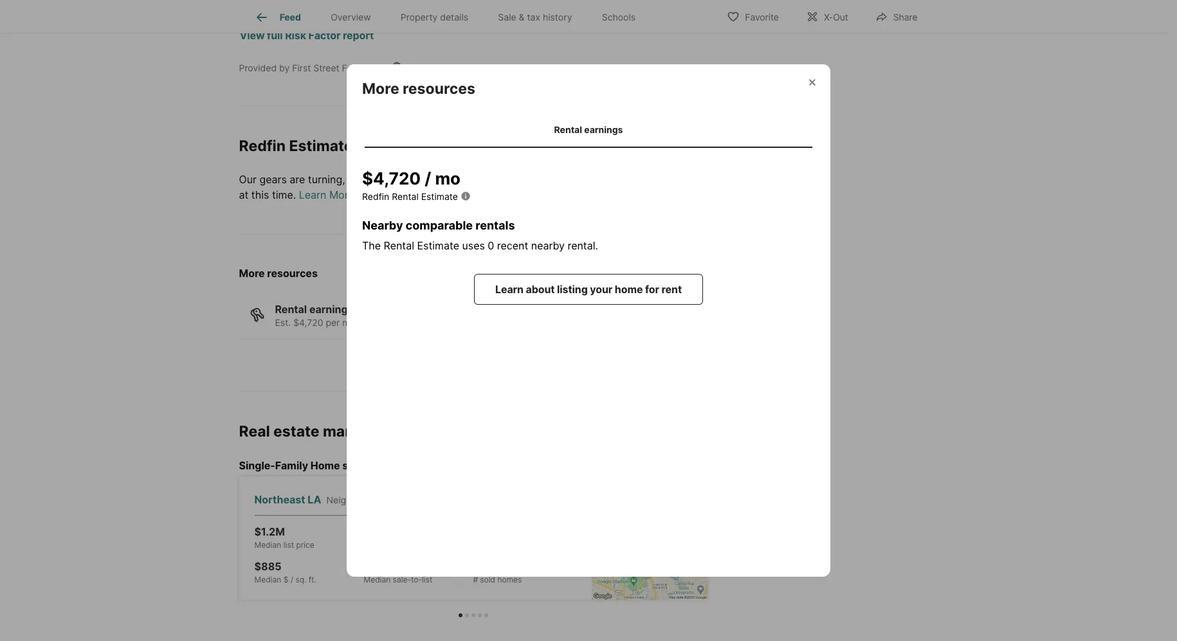 Task type: vqa. For each thing, say whether or not it's contained in the screenshot.
"More" to the left
yes



Task type: locate. For each thing, give the bounding box(es) containing it.
median down $1.2m
[[255, 540, 281, 550]]

home
[[615, 283, 643, 296]]

view
[[240, 29, 265, 41], [451, 137, 487, 155], [533, 423, 570, 441]]

0 vertical spatial redfin
[[239, 137, 286, 155]]

learn for learn about listing your home for rent
[[495, 283, 524, 296]]

0 horizontal spatial $4,720
[[293, 317, 323, 328]]

list right sale-
[[422, 575, 433, 584]]

based
[[375, 317, 401, 328]]

0 vertical spatial more resources
[[362, 80, 475, 98]]

learn inside more resources dialog
[[495, 283, 524, 296]]

rental inside rental earnings est. $4,720 per month, based on comparable rentals
[[275, 303, 307, 316]]

redfin for redfin rental estimate
[[362, 191, 389, 202]]

0 vertical spatial $4,720
[[362, 169, 421, 189]]

risk
[[285, 29, 306, 41]]

0 horizontal spatial for
[[356, 137, 377, 155]]

sale
[[498, 12, 516, 23]]

provided
[[239, 62, 277, 73]]

to-
[[411, 575, 422, 584]]

ln
[[490, 137, 508, 155], [573, 423, 591, 441]]

market
[[323, 423, 374, 441]]

schools
[[602, 12, 636, 23]]

comparable up uses
[[406, 219, 473, 232]]

more resources dialog
[[347, 64, 831, 577]]

2 vertical spatial more
[[239, 267, 265, 280]]

tab list containing feed
[[239, 0, 661, 33]]

sea
[[420, 137, 447, 155], [503, 423, 530, 441]]

median inside $885 median $ / sq. ft.
[[255, 575, 281, 584]]

learn for learn more
[[299, 189, 326, 202]]

(last
[[371, 459, 394, 472]]

sale-
[[393, 575, 411, 584]]

on
[[403, 317, 414, 328]]

are
[[290, 173, 305, 186]]

median for $1.2m
[[255, 540, 281, 550]]

rental up est.
[[275, 303, 307, 316]]

tab list
[[239, 0, 661, 33]]

for up we
[[356, 137, 377, 155]]

0 horizontal spatial more resources
[[239, 267, 318, 280]]

home
[[311, 459, 340, 472]]

0 horizontal spatial earnings
[[309, 303, 354, 316]]

median sale-to-list
[[364, 575, 433, 584]]

rentals
[[476, 219, 515, 232], [469, 317, 498, 328]]

nearby
[[362, 219, 403, 232]]

rental up generate
[[554, 124, 582, 135]]

redfin down we
[[362, 191, 389, 202]]

estimate for the
[[417, 239, 459, 252]]

enough
[[438, 173, 474, 186]]

1 horizontal spatial $4,720
[[362, 169, 421, 189]]

comparable
[[406, 219, 473, 232], [417, 317, 467, 328]]

property details
[[401, 12, 468, 23]]

estimate
[[289, 137, 353, 155], [421, 191, 458, 202], [417, 239, 459, 252]]

0 vertical spatial list
[[284, 540, 294, 550]]

1 horizontal spatial earnings
[[584, 124, 623, 135]]

learn down turning,
[[299, 189, 326, 202]]

1 vertical spatial sea
[[503, 423, 530, 441]]

1 horizontal spatial learn
[[495, 283, 524, 296]]

more resources down foundation
[[362, 80, 475, 98]]

2 horizontal spatial more
[[362, 80, 399, 98]]

recent
[[497, 239, 528, 252]]

2 horizontal spatial view
[[533, 423, 570, 441]]

1 horizontal spatial redfin
[[362, 191, 389, 202]]

4124
[[380, 137, 417, 155], [463, 423, 499, 441]]

property details tab
[[386, 2, 483, 33]]

real estate market insights for 4124 sea view ln
[[239, 423, 591, 441]]

0 horizontal spatial 4124
[[380, 137, 417, 155]]

0 vertical spatial more
[[362, 80, 399, 98]]

price
[[296, 540, 314, 550]]

comparable inside more resources dialog
[[406, 219, 473, 232]]

redfin inside more resources dialog
[[362, 191, 389, 202]]

1 vertical spatial earnings
[[309, 303, 354, 316]]

$4,720 up redfin rental estimate
[[362, 169, 421, 189]]

learn
[[299, 189, 326, 202], [495, 283, 524, 296]]

0 horizontal spatial learn
[[299, 189, 326, 202]]

image image
[[592, 476, 707, 600]]

1 horizontal spatial resources
[[403, 80, 475, 98]]

1 vertical spatial comparable
[[417, 317, 467, 328]]

1 horizontal spatial sea
[[503, 423, 530, 441]]

0 vertical spatial view
[[240, 29, 265, 41]]

median down $885
[[255, 575, 281, 584]]

1 vertical spatial rentals
[[469, 317, 498, 328]]

for left rent
[[645, 283, 659, 296]]

sale & tax history
[[498, 12, 572, 23]]

estimate for redfin
[[421, 191, 458, 202]]

list left price on the left bottom
[[284, 540, 294, 550]]

0 horizontal spatial more
[[239, 267, 265, 280]]

1 horizontal spatial view
[[451, 137, 487, 155]]

redfin
[[239, 137, 286, 155], [362, 191, 389, 202]]

rentals inside rental earnings est. $4,720 per month, based on comparable rentals
[[469, 317, 498, 328]]

0 vertical spatial ln
[[490, 137, 508, 155]]

earnings for rental earnings
[[584, 124, 623, 135]]

days)
[[413, 459, 441, 472]]

median
[[255, 540, 281, 550], [255, 575, 281, 584], [364, 575, 391, 584]]

1 vertical spatial for
[[645, 283, 659, 296]]

$4,720
[[362, 169, 421, 189], [293, 317, 323, 328]]

0 horizontal spatial list
[[284, 540, 294, 550]]

redfin rental estimate
[[362, 191, 458, 202]]

provided by first street foundation
[[239, 62, 390, 73]]

earnings inside rental earnings est. $4,720 per month, based on comparable rentals
[[309, 303, 354, 316]]

mo
[[435, 169, 461, 189]]

0 vertical spatial comparable
[[406, 219, 473, 232]]

0 vertical spatial earnings
[[584, 124, 623, 135]]

first
[[292, 62, 311, 73]]

resources
[[403, 80, 475, 98], [267, 267, 318, 280]]

rental down "$4,720 / mo" on the left
[[392, 191, 419, 202]]

earnings inside tab
[[584, 124, 623, 135]]

earnings
[[584, 124, 623, 135], [309, 303, 354, 316]]

/ inside more resources dialog
[[425, 169, 431, 189]]

median left sale-
[[364, 575, 391, 584]]

redfin up 'gears' at top
[[239, 137, 286, 155]]

0 horizontal spatial sea
[[420, 137, 447, 155]]

1 vertical spatial view
[[451, 137, 487, 155]]

carousel group
[[234, 473, 723, 617]]

for
[[356, 137, 377, 155], [645, 283, 659, 296], [439, 423, 459, 441]]

1 vertical spatial /
[[291, 575, 293, 584]]

view full risk factor report
[[240, 29, 374, 41]]

more inside dialog
[[362, 80, 399, 98]]

full
[[267, 29, 283, 41]]

tax
[[527, 12, 540, 23]]

estimate down nearby comparable rentals in the top of the page
[[417, 239, 459, 252]]

month,
[[342, 317, 372, 328]]

0 vertical spatial rentals
[[476, 219, 515, 232]]

0 vertical spatial learn
[[299, 189, 326, 202]]

#
[[473, 575, 478, 584]]

sale & tax history tab
[[483, 2, 587, 33]]

learn about listing your home for rent link
[[474, 274, 703, 305]]

1 vertical spatial redfin
[[362, 191, 389, 202]]

0 horizontal spatial view
[[240, 29, 265, 41]]

1 vertical spatial $4,720
[[293, 317, 323, 328]]

rental
[[554, 124, 582, 135], [392, 191, 419, 202], [384, 239, 414, 252], [275, 303, 307, 316]]

0 horizontal spatial resources
[[267, 267, 318, 280]]

0 vertical spatial 4124
[[380, 137, 417, 155]]

x-out button
[[795, 3, 859, 29]]

1 horizontal spatial 4124
[[463, 423, 499, 441]]

1 horizontal spatial /
[[425, 169, 431, 189]]

more resources up est.
[[239, 267, 318, 280]]

redfin for redfin estimate for 4124 sea view ln
[[239, 137, 286, 155]]

property
[[401, 12, 438, 23]]

2 vertical spatial for
[[439, 423, 459, 441]]

comparable right on
[[417, 317, 467, 328]]

list
[[284, 540, 294, 550], [422, 575, 433, 584]]

0 horizontal spatial /
[[291, 575, 293, 584]]

information
[[477, 173, 532, 186]]

1 horizontal spatial ln
[[573, 423, 591, 441]]

1 vertical spatial 4124
[[463, 423, 499, 441]]

median inside $1.2m median list price
[[255, 540, 281, 550]]

0 vertical spatial resources
[[403, 80, 475, 98]]

1 vertical spatial learn
[[495, 283, 524, 296]]

/
[[425, 169, 431, 189], [291, 575, 293, 584]]

earnings up an
[[584, 124, 623, 135]]

sold
[[480, 575, 495, 584]]

share button
[[865, 3, 929, 29]]

for up days)
[[439, 423, 459, 441]]

overview
[[331, 12, 371, 23]]

$4,720 left per
[[293, 317, 323, 328]]

redfin estimate for 4124 sea view ln
[[239, 137, 508, 155]]

earnings for rental earnings est. $4,720 per month, based on comparable rentals
[[309, 303, 354, 316]]

0 vertical spatial for
[[356, 137, 377, 155]]

0 vertical spatial /
[[425, 169, 431, 189]]

1 vertical spatial more resources
[[239, 267, 318, 280]]

0 horizontal spatial redfin
[[239, 137, 286, 155]]

earnings up per
[[309, 303, 354, 316]]

/ left mo
[[425, 169, 431, 189]]

1 horizontal spatial list
[[422, 575, 433, 584]]

2 horizontal spatial for
[[645, 283, 659, 296]]

estimate up turning,
[[289, 137, 353, 155]]

northeast
[[254, 493, 305, 506]]

1 horizontal spatial more resources
[[362, 80, 475, 98]]

our gears are turning, but we don't have enough information to generate an accurate estimate at this time.
[[239, 173, 696, 202]]

1 vertical spatial list
[[422, 575, 433, 584]]

rental inside tab
[[554, 124, 582, 135]]

/ right $
[[291, 575, 293, 584]]

estimate down mo
[[421, 191, 458, 202]]

2 vertical spatial estimate
[[417, 239, 459, 252]]

1 horizontal spatial more
[[329, 189, 354, 202]]

learn left about
[[495, 283, 524, 296]]

1 vertical spatial estimate
[[421, 191, 458, 202]]

30
[[397, 459, 410, 472]]

&
[[519, 12, 525, 23]]



Task type: describe. For each thing, give the bounding box(es) containing it.
single-family home sales (last 30 days)
[[239, 459, 441, 472]]

sq.
[[296, 575, 306, 584]]

/ inside $885 median $ / sq. ft.
[[291, 575, 293, 584]]

schools tab
[[587, 2, 651, 33]]

factor
[[309, 29, 341, 41]]

sales
[[342, 459, 369, 472]]

resources inside dialog
[[403, 80, 475, 98]]

est.
[[275, 317, 291, 328]]

about
[[526, 283, 555, 296]]

slide 4 dot image
[[478, 613, 482, 617]]

x-
[[824, 11, 833, 22]]

we
[[367, 173, 381, 186]]

street
[[313, 62, 339, 73]]

foundation
[[342, 62, 390, 73]]

$4,720 / mo
[[362, 169, 461, 189]]

slide 3 dot image
[[471, 613, 475, 617]]

this
[[251, 189, 269, 202]]

nearby comparable rentals
[[362, 219, 515, 232]]

$
[[284, 575, 288, 584]]

nearby
[[531, 239, 565, 252]]

rent
[[662, 283, 682, 296]]

feed
[[280, 12, 301, 23]]

an
[[594, 173, 606, 186]]

0 vertical spatial sea
[[420, 137, 447, 155]]

uses
[[462, 239, 485, 252]]

$4,720 inside more resources dialog
[[362, 169, 421, 189]]

by
[[279, 62, 290, 73]]

overview tab
[[316, 2, 386, 33]]

slide 5 dot image
[[484, 613, 488, 617]]

estimate
[[654, 173, 696, 186]]

rental earnings tab
[[365, 114, 813, 146]]

x-out
[[824, 11, 848, 22]]

0
[[488, 239, 494, 252]]

our
[[239, 173, 257, 186]]

single-
[[239, 459, 275, 472]]

rental down nearby
[[384, 239, 414, 252]]

report
[[343, 29, 374, 41]]

the
[[362, 239, 381, 252]]

homes
[[498, 575, 522, 584]]

time.
[[272, 189, 296, 202]]

estate
[[273, 423, 319, 441]]

have
[[411, 173, 435, 186]]

0 horizontal spatial ln
[[490, 137, 508, 155]]

# sold homes
[[473, 575, 522, 584]]

generate
[[548, 173, 591, 186]]

0 vertical spatial estimate
[[289, 137, 353, 155]]

$1.2m median list price
[[255, 525, 314, 550]]

more resources element
[[362, 64, 491, 98]]

1 vertical spatial more
[[329, 189, 354, 202]]

la
[[308, 493, 321, 506]]

2 vertical spatial view
[[533, 423, 570, 441]]

but
[[348, 173, 364, 186]]

real
[[239, 423, 270, 441]]

slide 1 dot image
[[458, 613, 462, 617]]

the rental estimate uses 0 recent nearby rental.
[[362, 239, 598, 252]]

view full risk factor report button
[[239, 20, 375, 51]]

your
[[590, 283, 613, 296]]

northeast la link
[[254, 492, 327, 507]]

for inside more resources dialog
[[645, 283, 659, 296]]

listing
[[557, 283, 588, 296]]

comparable inside rental earnings est. $4,720 per month, based on comparable rentals
[[417, 317, 467, 328]]

$885 median $ / sq. ft.
[[255, 560, 316, 584]]

slide 2 dot image
[[465, 613, 469, 617]]

$4,720 inside rental earnings est. $4,720 per month, based on comparable rentals
[[293, 317, 323, 328]]

rentals inside more resources dialog
[[476, 219, 515, 232]]

insights
[[377, 423, 435, 441]]

accurate
[[609, 173, 651, 186]]

northeast la neighborhood
[[254, 493, 387, 506]]

don't
[[384, 173, 409, 186]]

to
[[535, 173, 545, 186]]

learn about listing your home for rent
[[495, 283, 682, 296]]

share
[[893, 11, 918, 22]]

rental earnings
[[554, 124, 623, 135]]

ft.
[[309, 575, 316, 584]]

gears
[[260, 173, 287, 186]]

1 horizontal spatial for
[[439, 423, 459, 441]]

list inside $1.2m median list price
[[284, 540, 294, 550]]

out
[[833, 11, 848, 22]]

favorite
[[745, 11, 779, 22]]

1 vertical spatial resources
[[267, 267, 318, 280]]

at
[[239, 189, 249, 202]]

feed link
[[254, 10, 301, 25]]

more resources inside more resources element
[[362, 80, 475, 98]]

rental.
[[568, 239, 598, 252]]

median for $885
[[255, 575, 281, 584]]

family
[[275, 459, 308, 472]]

view inside button
[[240, 29, 265, 41]]

$885
[[255, 560, 281, 573]]

rental earnings est. $4,720 per month, based on comparable rentals
[[275, 303, 498, 328]]

per
[[326, 317, 340, 328]]

details
[[440, 12, 468, 23]]

history
[[543, 12, 572, 23]]

learn more
[[299, 189, 354, 202]]

favorite button
[[716, 3, 790, 29]]

turning,
[[308, 173, 345, 186]]

1 vertical spatial ln
[[573, 423, 591, 441]]



